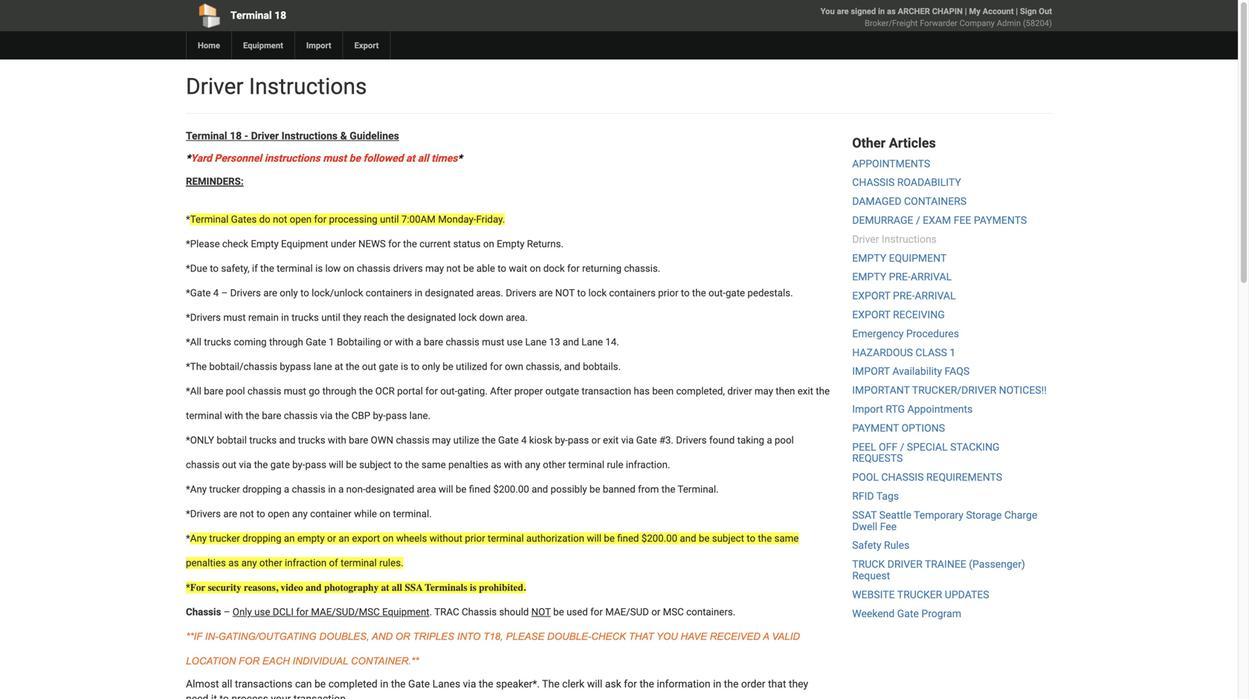 Task type: vqa. For each thing, say whether or not it's contained in the screenshot.
will within the ONLY bobtail trucks and trucks with bare OWN chassis may utilize the Gate 4 kiosk by-pass or exit via Gate #3. Drivers found taking a pool chassis out via the gate by-pass will be subject to the same penalties as with any other terminal rule infraction.
yes



Task type: describe. For each thing, give the bounding box(es) containing it.
bobtail/chassis
[[209, 361, 277, 373]]

0 horizontal spatial they
[[343, 312, 362, 323]]

export link
[[343, 31, 390, 60]]

and inside only bobtail trucks and trucks with bare own chassis may utilize the gate 4 kiosk by-pass or exit via gate #3. drivers found taking a pool chassis out via the gate by-pass will be subject to the same penalties as with any other terminal rule infraction.
[[279, 434, 296, 446]]

be inside "almost all transactions can be completed in the gate lanes via the speaker*. the clerk will ask for the information in the order that they need it to process your transaction."
[[315, 678, 326, 690]]

to inside "almost all transactions can be completed in the gate lanes via the speaker*. the clerk will ask for the information in the order that they need it to process your transaction."
[[220, 693, 229, 699]]

and inside any trucker dropping an empty or an export on wheels without prior terminal authorization will be fined $200.00 and be subject to the same penalties as any other infraction of terminal rules.
[[680, 533, 697, 544]]

terminal up * for security reasons, video and photography at all ssa terminals is prohibited.
[[341, 557, 377, 569]]

on for wheels
[[383, 533, 394, 544]]

terminal for terminal 18
[[231, 9, 272, 22]]

1 vertical spatial only
[[422, 361, 440, 373]]

you
[[821, 6, 835, 16]]

2 | from the left
[[1016, 6, 1019, 16]]

and up outgate
[[564, 361, 581, 373]]

terminal.
[[393, 508, 432, 520]]

all for all trucks coming through gate 1 bobtailing or with a bare chassis must use lane 13 and lane 14.
[[190, 336, 202, 348]]

be left followed
[[349, 152, 361, 164]]

for left processing
[[314, 213, 327, 225]]

container
[[310, 508, 352, 520]]

1 an from the left
[[284, 533, 295, 544]]

is inside * for security reasons, video and photography at all ssa terminals is prohibited.
[[470, 582, 477, 594]]

driver instructions
[[186, 73, 367, 100]]

personnel
[[215, 152, 262, 164]]

1 chassis from the left
[[186, 606, 221, 618]]

a left non-
[[339, 483, 344, 495]]

followed
[[363, 152, 404, 164]]

guidelines
[[350, 130, 399, 142]]

banned
[[603, 483, 636, 495]]

2 containers from the left
[[609, 287, 656, 299]]

all for ssa
[[392, 582, 403, 594]]

0 vertical spatial may
[[426, 262, 444, 274]]

for right 'used'
[[591, 606, 603, 618]]

articles
[[889, 135, 936, 151]]

a up the bobtail/chassis bypass lane at the out gate is to only be utilized for own chassis, and bobtails.
[[416, 336, 422, 348]]

will inside "almost all transactions can be completed in the gate lanes via the speaker*. the clerk will ask for the information in the order that they need it to process your transaction."
[[587, 678, 603, 690]]

1 vertical spatial by-
[[555, 434, 568, 446]]

due
[[190, 262, 207, 274]]

(58204)
[[1024, 18, 1053, 28]]

0 vertical spatial fined
[[469, 483, 491, 495]]

trucker for any trucker dropping an empty or an export on wheels without prior terminal authorization will be fined $200.00 and be subject to the same penalties as any other infraction of terminal rules.
[[209, 533, 240, 544]]

gate down due
[[190, 287, 211, 299]]

in down the 'due to safety, if the terminal is low on chassis drivers may not be able to wait on dock for returning chassis.'
[[415, 287, 423, 299]]

drivers inside only bobtail trucks and trucks with bare own chassis may utilize the gate 4 kiosk by-pass or exit via gate #3. drivers found taking a pool chassis out via the gate by-pass will be subject to the same penalties as with any other terminal rule infraction.
[[676, 434, 707, 446]]

containers
[[905, 195, 967, 208]]

gate left kiosk
[[498, 434, 519, 446]]

then
[[776, 385, 796, 397]]

they inside "almost all transactions can be completed in the gate lanes via the speaker*. the clerk will ask for the information in the order that they need it to process your transaction."
[[789, 678, 809, 690]]

0 vertical spatial out
[[362, 361, 377, 373]]

1 horizontal spatial lock
[[589, 287, 607, 299]]

drivers must remain in trucks until they reach the designated lock down area.
[[190, 312, 528, 323]]

under
[[331, 238, 356, 250]]

trucks right bobtail
[[249, 434, 277, 446]]

1 vertical spatial gate
[[379, 361, 398, 373]]

0 horizontal spatial 1
[[329, 336, 334, 348]]

in left non-
[[328, 483, 336, 495]]

for inside all bare pool chassis must go through the ocr portal for out-gating. after proper outgate transaction has been completed, driver may then exit the terminal with the bare chassis via the cbp by-pass lane.
[[426, 385, 438, 397]]

exit inside all bare pool chassis must go through the ocr portal for out-gating. after proper outgate transaction has been completed, driver may then exit the terminal with the bare chassis via the cbp by-pass lane.
[[798, 385, 814, 397]]

containers.
[[687, 606, 736, 618]]

must left remain
[[223, 312, 246, 323]]

in inside you are signed in as archer chapin | my account | sign out broker/freight forwarder company admin (58204)
[[879, 6, 885, 16]]

2 lane from the left
[[582, 336, 603, 348]]

for
[[239, 656, 260, 667]]

availability
[[893, 365, 943, 378]]

and
[[372, 631, 393, 642]]

1 inside other articles appointments chassis roadability damaged containers demurrage / exam fee payments driver instructions empty equipment empty pre-arrival export pre-arrival export receiving emergency procedures hazardous class 1 import availability faqs important trucker/driver notices!! import rtg appointments payment options peel off / special stacking requests pool chassis requirements rfid tags ssat seattle temporary storage charge dwell fee safety rules truck driver trainee (passenger) request website trucker updates weekend gate program
[[950, 347, 956, 359]]

penalties inside any trucker dropping an empty or an export on wheels without prior terminal authorization will be fined $200.00 and be subject to the same penalties as any other infraction of terminal rules.
[[186, 557, 226, 569]]

2 horizontal spatial pass
[[568, 434, 589, 446]]

0 horizontal spatial driver
[[186, 73, 244, 100]]

trucks down go
[[298, 434, 326, 446]]

1 vertical spatial driver
[[251, 130, 279, 142]]

1 vertical spatial designated
[[407, 312, 456, 323]]

2 horizontal spatial not
[[447, 262, 461, 274]]

export
[[355, 41, 379, 50]]

0 horizontal spatial at
[[335, 361, 343, 373]]

rtg
[[886, 403, 905, 415]]

all trucks coming through gate 1 bobtailing or with a bare chassis must use lane 13 and lane 14.
[[190, 336, 620, 348]]

found
[[710, 434, 735, 446]]

drivers down if
[[230, 287, 261, 299]]

must down &
[[323, 152, 347, 164]]

a up *drivers are not to open any container while on terminal.
[[284, 483, 290, 495]]

must down down
[[482, 336, 505, 348]]

1 vertical spatial chassis
[[882, 471, 924, 484]]

proper
[[515, 385, 543, 397]]

2 vertical spatial designated
[[366, 483, 415, 495]]

exit inside only bobtail trucks and trucks with bare own chassis may utilize the gate 4 kiosk by-pass or exit via gate #3. drivers found taking a pool chassis out via the gate by-pass will be subject to the same penalties as with any other terminal rule infraction.
[[603, 434, 619, 446]]

any for any trucker dropping a chassis in a non-designated area will be fined $200.00 and possibly be banned from the terminal.
[[190, 483, 207, 495]]

trucker for any trucker dropping a chassis in a non-designated area will be fined $200.00 and possibly be banned from the terminal.
[[209, 483, 240, 495]]

may inside only bobtail trucks and trucks with bare own chassis may utilize the gate 4 kiosk by-pass or exit via gate #3. drivers found taking a pool chassis out via the gate by-pass will be subject to the same penalties as with any other terminal rule infraction.
[[432, 434, 451, 446]]

news
[[359, 238, 386, 250]]

and left possibly
[[532, 483, 548, 495]]

1 vertical spatial is
[[401, 361, 408, 373]]

7:00am
[[402, 213, 436, 225]]

2 vertical spatial equipment
[[382, 606, 430, 618]]

clerk
[[563, 678, 585, 690]]

fee
[[954, 214, 972, 227]]

export pre-arrival link
[[853, 290, 956, 302]]

hazardous
[[853, 347, 913, 359]]

on right wait at top left
[[530, 262, 541, 274]]

to inside any trucker dropping an empty or an export on wheels without prior terminal authorization will be fined $200.00 and be subject to the same penalties as any other infraction of terminal rules.
[[747, 533, 756, 544]]

remain
[[248, 312, 279, 323]]

on for terminal.
[[380, 508, 391, 520]]

0 horizontal spatial use
[[255, 606, 270, 618]]

updates
[[945, 589, 990, 601]]

on for chassis
[[343, 262, 355, 274]]

for right dcli
[[296, 606, 309, 618]]

be right area
[[456, 483, 467, 495]]

receiving
[[893, 309, 945, 321]]

been
[[653, 385, 674, 397]]

will right area
[[439, 483, 453, 495]]

reasons,
[[244, 582, 278, 594]]

order
[[742, 678, 766, 690]]

1 horizontal spatial use
[[507, 336, 523, 348]]

0 vertical spatial prior
[[658, 287, 679, 299]]

chassis up utilized
[[446, 336, 480, 348]]

through inside all bare pool chassis must go through the ocr portal for out-gating. after proper outgate transaction has been completed, driver may then exit the terminal with the bare chassis via the cbp by-pass lane.
[[323, 385, 357, 397]]

chassis down only
[[186, 459, 220, 471]]

gate inside "almost all transactions can be completed in the gate lanes via the speaker*. the clerk will ask for the information in the order that they need it to process your transaction."
[[408, 678, 430, 690]]

triples
[[413, 631, 454, 642]]

0 vertical spatial chassis
[[853, 176, 895, 189]]

0 vertical spatial arrival
[[911, 271, 952, 283]]

and inside * for security reasons, video and photography at all ssa terminals is prohibited.
[[306, 582, 322, 594]]

your
[[271, 693, 291, 699]]

with down all bare pool chassis must go through the ocr portal for out-gating. after proper outgate transaction has been completed, driver may then exit the terminal with the bare chassis via the cbp by-pass lane.
[[504, 459, 523, 471]]

class
[[916, 347, 948, 359]]

drivers down due
[[190, 312, 221, 323]]

times
[[432, 152, 458, 164]]

**if
[[186, 631, 202, 642]]

any inside only bobtail trucks and trucks with bare own chassis may utilize the gate 4 kiosk by-pass or exit via gate #3. drivers found taking a pool chassis out via the gate by-pass will be subject to the same penalties as with any other terminal rule infraction.
[[525, 459, 541, 471]]

you are signed in as archer chapin | my account | sign out broker/freight forwarder company admin (58204)
[[821, 6, 1053, 28]]

gate 4 – drivers are only to lock/unlock containers in designated areas. drivers are not to lock containers prior to the out-gate pedestals.
[[190, 287, 793, 299]]

0 vertical spatial instructions
[[249, 73, 367, 100]]

chassis down bobtail/chassis
[[248, 385, 281, 397]]

or left 'msc'
[[652, 606, 661, 618]]

gate up lane
[[306, 336, 326, 348]]

bare up the bobtail/chassis bypass lane at the out gate is to only be utilized for own chassis, and bobtails.
[[424, 336, 443, 348]]

2 horizontal spatial gate
[[726, 287, 745, 299]]

0 horizontal spatial through
[[269, 336, 303, 348]]

with up the bobtail/chassis bypass lane at the out gate is to only be utilized for own chassis, and bobtails.
[[395, 336, 414, 348]]

all for all bare pool chassis must go through the ocr portal for out-gating. after proper outgate transaction has been completed, driver may then exit the terminal with the bare chassis via the cbp by-pass lane.
[[190, 385, 202, 397]]

for left 'own'
[[490, 361, 503, 373]]

options
[[902, 422, 946, 434]]

*please
[[186, 238, 220, 250]]

lane.
[[410, 410, 431, 422]]

location
[[186, 656, 236, 667]]

fee
[[881, 521, 897, 533]]

pedestals.
[[748, 287, 793, 299]]

be left able
[[463, 262, 474, 274]]

other inside only bobtail trucks and trucks with bare own chassis may utilize the gate 4 kiosk by-pass or exit via gate #3. drivers found taking a pool chassis out via the gate by-pass will be subject to the same penalties as with any other terminal rule infraction.
[[543, 459, 566, 471]]

gate left #3.
[[637, 434, 657, 446]]

2 empty from the top
[[853, 271, 887, 283]]

forwarder
[[920, 18, 958, 28]]

information
[[657, 678, 711, 690]]

gate inside only bobtail trucks and trucks with bare own chassis may utilize the gate 4 kiosk by-pass or exit via gate #3. drivers found taking a pool chassis out via the gate by-pass will be subject to the same penalties as with any other terminal rule infraction.
[[271, 459, 290, 471]]

while
[[354, 508, 377, 520]]

may inside all bare pool chassis must go through the ocr portal for out-gating. after proper outgate transaction has been completed, driver may then exit the terminal with the bare chassis via the cbp by-pass lane.
[[755, 385, 774, 397]]

for right news
[[388, 238, 401, 250]]

0 horizontal spatial the
[[190, 361, 207, 373]]

equipment
[[889, 252, 947, 264]]

in down container.**
[[380, 678, 389, 690]]

the inside "almost all transactions can be completed in the gate lanes via the speaker*. the clerk will ask for the information in the order that they need it to process your transaction."
[[542, 678, 560, 690]]

chassis down *please check empty equipment under news for the current status on empty returns.
[[357, 262, 391, 274]]

valid
[[772, 631, 800, 642]]

0 vertical spatial not
[[556, 287, 575, 299]]

* yard personnel instructions must be followed at all times *
[[186, 152, 463, 164]]

trucks left the 'coming'
[[204, 336, 231, 348]]

2 vertical spatial by-
[[292, 459, 305, 471]]

any inside any trucker dropping an empty or an export on wheels without prior terminal authorization will be fined $200.00 and be subject to the same penalties as any other infraction of terminal rules.
[[241, 557, 257, 569]]

all for times
[[418, 152, 429, 164]]

(passenger)
[[969, 558, 1026, 571]]

almost
[[186, 678, 219, 690]]

be left banned
[[590, 483, 601, 495]]

with left own
[[328, 434, 347, 446]]

can
[[295, 678, 312, 690]]

1 horizontal spatial /
[[916, 214, 921, 227]]

notices!!
[[1000, 384, 1047, 397]]

out- inside all bare pool chassis must go through the ocr portal for out-gating. after proper outgate transaction has been completed, driver may then exit the terminal with the bare chassis via the cbp by-pass lane.
[[441, 385, 458, 397]]

be left utilized
[[443, 361, 454, 373]]

only
[[233, 606, 252, 618]]

are down "dock"
[[539, 287, 553, 299]]

please
[[506, 631, 545, 642]]

msc
[[663, 606, 684, 618]]

via inside all bare pool chassis must go through the ocr portal for out-gating. after proper outgate transaction has been completed, driver may then exit the terminal with the bare chassis via the cbp by-pass lane.
[[320, 410, 333, 422]]

lane
[[314, 361, 332, 373]]

rules.
[[379, 557, 404, 569]]

empty equipment link
[[853, 252, 947, 264]]

on right status
[[483, 238, 495, 250]]

2 vertical spatial not
[[240, 508, 254, 520]]

be left 'used'
[[554, 606, 564, 618]]

terminal left low
[[277, 262, 313, 274]]

driver inside other articles appointments chassis roadability damaged containers demurrage / exam fee payments driver instructions empty equipment empty pre-arrival export pre-arrival export receiving emergency procedures hazardous class 1 import availability faqs important trucker/driver notices!! import rtg appointments payment options peel off / special stacking requests pool chassis requirements rfid tags ssat seattle temporary storage charge dwell fee safety rules truck driver trainee (passenger) request website trucker updates weekend gate program
[[853, 233, 880, 245]]

roadability
[[898, 176, 962, 189]]

0 vertical spatial –
[[221, 287, 228, 299]]

peel
[[853, 441, 877, 453]]

safety
[[853, 539, 882, 552]]

1 vertical spatial equipment
[[281, 238, 329, 250]]

bare down bypass
[[262, 410, 282, 422]]

off
[[879, 441, 898, 453]]

and right 13
[[563, 336, 579, 348]]

cbp
[[352, 410, 371, 422]]

trucks down lock/unlock
[[292, 312, 319, 323]]

reminders:
[[186, 176, 244, 187]]

driver
[[728, 385, 753, 397]]

terminal inside all bare pool chassis must go through the ocr portal for out-gating. after proper outgate transaction has been completed, driver may then exit the terminal with the bare chassis via the cbp by-pass lane.
[[186, 410, 222, 422]]

my account link
[[970, 6, 1014, 16]]

without
[[430, 533, 463, 544]]

via up rule
[[622, 434, 634, 446]]

drivers down wait at top left
[[506, 287, 537, 299]]

0 horizontal spatial pass
[[305, 459, 327, 471]]

for
[[190, 582, 206, 594]]

own
[[371, 434, 394, 446]]

archer
[[898, 6, 931, 16]]

appointments
[[853, 158, 931, 170]]

0 horizontal spatial import
[[306, 41, 332, 50]]

1 vertical spatial pre-
[[893, 290, 915, 302]]

be down banned
[[604, 533, 615, 544]]

to inside only bobtail trucks and trucks with bare own chassis may utilize the gate 4 kiosk by-pass or exit via gate #3. drivers found taking a pool chassis out via the gate by-pass will be subject to the same penalties as with any other terminal rule infraction.
[[394, 459, 403, 471]]

dock
[[544, 262, 565, 274]]

chassis down go
[[284, 410, 318, 422]]

as inside only bobtail trucks and trucks with bare own chassis may utilize the gate 4 kiosk by-pass or exit via gate #3. drivers found taking a pool chassis out via the gate by-pass will be subject to the same penalties as with any other terminal rule infraction.
[[491, 459, 502, 471]]

1 horizontal spatial until
[[380, 213, 399, 225]]

0 vertical spatial only
[[280, 287, 298, 299]]

equipment link
[[231, 31, 295, 60]]

0 vertical spatial open
[[290, 213, 312, 225]]

0 horizontal spatial until
[[322, 312, 341, 323]]

0 vertical spatial pre-
[[889, 271, 911, 283]]

check
[[592, 631, 626, 642]]

0 horizontal spatial /
[[901, 441, 905, 453]]

important trucker/driver notices!! link
[[853, 384, 1047, 397]]

signed
[[851, 6, 876, 16]]

chassis up *drivers are not to open any container while on terminal.
[[292, 483, 326, 495]]

outgate
[[546, 385, 580, 397]]

ask
[[605, 678, 622, 690]]



Task type: locate. For each thing, give the bounding box(es) containing it.
import link
[[295, 31, 343, 60]]

2 an from the left
[[339, 533, 350, 544]]

1 vertical spatial exit
[[603, 434, 619, 446]]

any for any trucker dropping an empty or an export on wheels without prior terminal authorization will be fined $200.00 and be subject to the same penalties as any other infraction of terminal rules.
[[190, 533, 207, 544]]

terminal inside only bobtail trucks and trucks with bare own chassis may utilize the gate 4 kiosk by-pass or exit via gate #3. drivers found taking a pool chassis out via the gate by-pass will be subject to the same penalties as with any other terminal rule infraction.
[[569, 459, 605, 471]]

at inside * for security reasons, video and photography at all ssa terminals is prohibited.
[[381, 582, 390, 594]]

1 horizontal spatial driver
[[251, 130, 279, 142]]

via right lanes
[[463, 678, 476, 690]]

tags
[[877, 490, 899, 502]]

0 horizontal spatial same
[[422, 459, 446, 471]]

until down lock/unlock
[[322, 312, 341, 323]]

export
[[352, 533, 380, 544]]

prior inside any trucker dropping an empty or an export on wheels without prior terminal authorization will be fined $200.00 and be subject to the same penalties as any other infraction of terminal rules.
[[465, 533, 485, 544]]

gate
[[726, 287, 745, 299], [379, 361, 398, 373], [271, 459, 290, 471]]

0 horizontal spatial subject
[[359, 459, 392, 471]]

import up payment on the right of the page
[[853, 403, 884, 415]]

or down reach
[[384, 336, 393, 348]]

$200.00 inside any trucker dropping an empty or an export on wheels without prior terminal authorization will be fined $200.00 and be subject to the same penalties as any other infraction of terminal rules.
[[642, 533, 678, 544]]

0 horizontal spatial all
[[222, 678, 232, 690]]

0 vertical spatial is
[[315, 262, 323, 274]]

$200.00
[[493, 483, 530, 495], [642, 533, 678, 544]]

1 vertical spatial not
[[532, 606, 551, 618]]

the left bobtail/chassis
[[190, 361, 207, 373]]

1 horizontal spatial the
[[542, 678, 560, 690]]

terminal inside terminal 18 link
[[231, 9, 272, 22]]

mae/sud
[[606, 606, 649, 618]]

not right *drivers
[[240, 508, 254, 520]]

dropping left empty
[[243, 533, 282, 544]]

bare down bobtail/chassis
[[204, 385, 223, 397]]

1 vertical spatial open
[[268, 508, 290, 520]]

exit
[[798, 385, 814, 397], [603, 434, 619, 446]]

prior right without
[[465, 533, 485, 544]]

is up – only use dcli for mae/sud/msc equipment . trac chassis should not be used for mae/sud or msc containers.
[[470, 582, 477, 594]]

1 any from the top
[[190, 483, 207, 495]]

on right export
[[383, 533, 394, 544]]

0 horizontal spatial lock
[[459, 312, 477, 323]]

1 vertical spatial not
[[447, 262, 461, 274]]

out-
[[709, 287, 726, 299], [441, 385, 458, 397]]

penalties
[[449, 459, 489, 471], [186, 557, 226, 569]]

1 vertical spatial any
[[292, 508, 308, 520]]

with
[[395, 336, 414, 348], [225, 410, 243, 422], [328, 434, 347, 446], [504, 459, 523, 471]]

in
[[879, 6, 885, 16], [415, 287, 423, 299], [281, 312, 289, 323], [328, 483, 336, 495], [380, 678, 389, 690], [713, 678, 722, 690]]

other articles appointments chassis roadability damaged containers demurrage / exam fee payments driver instructions empty equipment empty pre-arrival export pre-arrival export receiving emergency procedures hazardous class 1 import availability faqs important trucker/driver notices!! import rtg appointments payment options peel off / special stacking requests pool chassis requirements rfid tags ssat seattle temporary storage charge dwell fee safety rules truck driver trainee (passenger) request website trucker updates weekend gate program
[[853, 135, 1047, 620]]

same inside only bobtail trucks and trucks with bare own chassis may utilize the gate 4 kiosk by-pass or exit via gate #3. drivers found taking a pool chassis out via the gate by-pass will be subject to the same penalties as with any other terminal rule infraction.
[[422, 459, 446, 471]]

seattle
[[880, 509, 912, 521]]

my
[[970, 6, 981, 16]]

area
[[417, 483, 436, 495]]

0 horizontal spatial an
[[284, 533, 295, 544]]

fined inside any trucker dropping an empty or an export on wheels without prior terminal authorization will be fined $200.00 and be subject to the same penalties as any other infraction of terminal rules.
[[618, 533, 639, 544]]

other inside any trucker dropping an empty or an export on wheels without prior terminal authorization will be fined $200.00 and be subject to the same penalties as any other infraction of terminal rules.
[[260, 557, 282, 569]]

– left the only
[[224, 606, 230, 618]]

0 vertical spatial any
[[190, 483, 207, 495]]

pass inside all bare pool chassis must go through the ocr portal for out-gating. after proper outgate transaction has been completed, driver may then exit the terminal with the bare chassis via the cbp by-pass lane.
[[386, 410, 407, 422]]

dropping for a
[[243, 483, 282, 495]]

home
[[198, 41, 220, 50]]

all inside all bare pool chassis must go through the ocr portal for out-gating. after proper outgate transaction has been completed, driver may then exit the terminal with the bare chassis via the cbp by-pass lane.
[[190, 385, 202, 397]]

arrival
[[911, 271, 952, 283], [915, 290, 956, 302]]

0 vertical spatial by-
[[373, 410, 386, 422]]

equipment down terminal 18
[[243, 41, 283, 50]]

only up portal
[[422, 361, 440, 373]]

do
[[259, 213, 271, 225]]

areas.
[[477, 287, 504, 299]]

admin
[[997, 18, 1021, 28]]

or inside only bobtail trucks and trucks with bare own chassis may utilize the gate 4 kiosk by-pass or exit via gate #3. drivers found taking a pool chassis out via the gate by-pass will be subject to the same penalties as with any other terminal rule infraction.
[[592, 434, 601, 446]]

current
[[420, 238, 451, 250]]

1 vertical spatial prior
[[465, 533, 485, 544]]

0 vertical spatial exit
[[798, 385, 814, 397]]

18 for terminal 18
[[275, 9, 287, 22]]

any down *drivers
[[190, 533, 207, 544]]

chassis up tags
[[882, 471, 924, 484]]

fined down only bobtail trucks and trucks with bare own chassis may utilize the gate 4 kiosk by-pass or exit via gate #3. drivers found taking a pool chassis out via the gate by-pass will be subject to the same penalties as with any other terminal rule infraction.
[[469, 483, 491, 495]]

the inside any trucker dropping an empty or an export on wheels without prior terminal authorization will be fined $200.00 and be subject to the same penalties as any other infraction of terminal rules.
[[758, 533, 772, 544]]

out- left pedestals.
[[709, 287, 726, 299]]

truck driver trainee (passenger) request link
[[853, 558, 1026, 582]]

1 vertical spatial out
[[222, 459, 237, 471]]

gate up *drivers are not to open any container while on terminal.
[[271, 459, 290, 471]]

terminal for terminal 18 - driver instructions & guidelines
[[186, 130, 227, 142]]

via inside "almost all transactions can be completed in the gate lanes via the speaker*. the clerk will ask for the information in the order that they need it to process your transaction."
[[463, 678, 476, 690]]

2 all from the top
[[190, 385, 202, 397]]

1 vertical spatial at
[[335, 361, 343, 373]]

4 inside only bobtail trucks and trucks with bare own chassis may utilize the gate 4 kiosk by-pass or exit via gate #3. drivers found taking a pool chassis out via the gate by-pass will be subject to the same penalties as with any other terminal rule infraction.
[[521, 434, 527, 446]]

1 vertical spatial instructions
[[282, 130, 338, 142]]

0 horizontal spatial only
[[280, 287, 298, 299]]

monday-
[[438, 213, 476, 225]]

0 horizontal spatial $200.00
[[493, 483, 530, 495]]

gating/outgating
[[218, 631, 317, 642]]

safety,
[[221, 262, 250, 274]]

0 vertical spatial out-
[[709, 287, 726, 299]]

1 vertical spatial lock
[[459, 312, 477, 323]]

that
[[768, 678, 787, 690]]

at for an
[[381, 582, 390, 594]]

1 up lane
[[329, 336, 334, 348]]

by- up *drivers are not to open any container while on terminal.
[[292, 459, 305, 471]]

appointments
[[908, 403, 973, 415]]

on inside any trucker dropping an empty or an export on wheels without prior terminal authorization will be fined $200.00 and be subject to the same penalties as any other infraction of terminal rules.
[[383, 533, 394, 544]]

through up bypass
[[269, 336, 303, 348]]

equipment inside equipment link
[[243, 41, 283, 50]]

after
[[490, 385, 512, 397]]

1 vertical spatial trucker
[[209, 533, 240, 544]]

2 vertical spatial instructions
[[882, 233, 937, 245]]

empty up 'empty pre-arrival' link on the right
[[853, 252, 887, 264]]

must inside all bare pool chassis must go through the ocr portal for out-gating. after proper outgate transaction has been completed, driver may then exit the terminal with the bare chassis via the cbp by-pass lane.
[[284, 385, 306, 397]]

containers down chassis.
[[609, 287, 656, 299]]

2 dropping from the top
[[243, 533, 282, 544]]

use up 'own'
[[507, 336, 523, 348]]

be up transaction.
[[315, 678, 326, 690]]

0 vertical spatial they
[[343, 312, 362, 323]]

1 vertical spatial arrival
[[915, 290, 956, 302]]

prior down chassis.
[[658, 287, 679, 299]]

weekend
[[853, 608, 895, 620]]

for inside "almost all transactions can be completed in the gate lanes via the speaker*. the clerk will ask for the information in the order that they need it to process your transaction."
[[624, 678, 637, 690]]

storage
[[967, 509, 1002, 521]]

has
[[634, 385, 650, 397]]

pool right taking
[[775, 434, 794, 446]]

0 horizontal spatial prior
[[465, 533, 485, 544]]

they left reach
[[343, 312, 362, 323]]

1 horizontal spatial they
[[789, 678, 809, 690]]

infraction.
[[626, 459, 671, 471]]

1 export from the top
[[853, 290, 891, 302]]

1 vertical spatial use
[[255, 606, 270, 618]]

pool inside only bobtail trucks and trucks with bare own chassis may utilize the gate 4 kiosk by-pass or exit via gate #3. drivers found taking a pool chassis out via the gate by-pass will be subject to the same penalties as with any other terminal rule infraction.
[[775, 434, 794, 446]]

2 horizontal spatial as
[[887, 6, 896, 16]]

#3.
[[660, 434, 674, 446]]

1 vertical spatial $200.00
[[642, 533, 678, 544]]

payments
[[974, 214, 1027, 227]]

1 empty from the top
[[853, 252, 887, 264]]

1 horizontal spatial not
[[556, 287, 575, 299]]

18 up equipment link
[[275, 9, 287, 22]]

terminal up prohibited.
[[488, 533, 524, 544]]

wait
[[509, 262, 528, 274]]

1 horizontal spatial subject
[[712, 533, 745, 544]]

14.
[[606, 336, 620, 348]]

driver down demurrage
[[853, 233, 880, 245]]

penalties down utilize
[[449, 459, 489, 471]]

out
[[1039, 6, 1053, 16]]

exit right then
[[798, 385, 814, 397]]

all inside * for security reasons, video and photography at all ssa terminals is prohibited.
[[392, 582, 403, 594]]

1 vertical spatial through
[[323, 385, 357, 397]]

0 vertical spatial use
[[507, 336, 523, 348]]

as
[[887, 6, 896, 16], [491, 459, 502, 471], [229, 557, 239, 569]]

subject inside only bobtail trucks and trucks with bare own chassis may utilize the gate 4 kiosk by-pass or exit via gate #3. drivers found taking a pool chassis out via the gate by-pass will be subject to the same penalties as with any other terminal rule infraction.
[[359, 459, 392, 471]]

terminal up *please
[[190, 213, 229, 225]]

with up bobtail
[[225, 410, 243, 422]]

18 for terminal 18 - driver instructions & guidelines
[[230, 130, 242, 142]]

stacking
[[951, 441, 1000, 453]]

or inside any trucker dropping an empty or an export on wheels without prior terminal authorization will be fined $200.00 and be subject to the same penalties as any other infraction of terminal rules.
[[327, 533, 336, 544]]

empty down empty equipment link
[[853, 271, 887, 283]]

1 horizontal spatial empty
[[497, 238, 525, 250]]

1 all from the top
[[190, 336, 202, 348]]

as up 'security'
[[229, 557, 239, 569]]

1 empty from the left
[[251, 238, 279, 250]]

18 left -
[[230, 130, 242, 142]]

0 vertical spatial designated
[[425, 287, 474, 299]]

2 horizontal spatial at
[[406, 152, 415, 164]]

bobtail
[[217, 434, 247, 446]]

dropping inside any trucker dropping an empty or an export on wheels without prior terminal authorization will be fined $200.00 and be subject to the same penalties as any other infraction of terminal rules.
[[243, 533, 282, 544]]

prior
[[658, 287, 679, 299], [465, 533, 485, 544]]

trucker up *drivers
[[209, 483, 240, 495]]

1 horizontal spatial by-
[[373, 410, 386, 422]]

1 vertical spatial –
[[224, 606, 230, 618]]

import inside other articles appointments chassis roadability damaged containers demurrage / exam fee payments driver instructions empty equipment empty pre-arrival export pre-arrival export receiving emergency procedures hazardous class 1 import availability faqs important trucker/driver notices!! import rtg appointments payment options peel off / special stacking requests pool chassis requirements rfid tags ssat seattle temporary storage charge dwell fee safety rules truck driver trainee (passenger) request website trucker updates weekend gate program
[[853, 403, 884, 415]]

0 horizontal spatial empty
[[251, 238, 279, 250]]

designated down the 'due to safety, if the terminal is low on chassis drivers may not be able to wait on dock for returning chassis.'
[[425, 287, 474, 299]]

terminal up only
[[186, 410, 222, 422]]

1 horizontal spatial lane
[[582, 336, 603, 348]]

any inside any trucker dropping an empty or an export on wheels without prior terminal authorization will be fined $200.00 and be subject to the same penalties as any other infraction of terminal rules.
[[190, 533, 207, 544]]

gate left pedestals.
[[726, 287, 745, 299]]

will inside only bobtail trucks and trucks with bare own chassis may utilize the gate 4 kiosk by-pass or exit via gate #3. drivers found taking a pool chassis out via the gate by-pass will be subject to the same penalties as with any other terminal rule infraction.
[[329, 459, 344, 471]]

2 vertical spatial terminal
[[190, 213, 229, 225]]

container.**
[[351, 656, 419, 667]]

all left "ssa"
[[392, 582, 403, 594]]

$200.00 down from
[[642, 533, 678, 544]]

empty up wait at top left
[[497, 238, 525, 250]]

open left container
[[268, 508, 290, 520]]

1 horizontal spatial any
[[292, 508, 308, 520]]

at for guidelines
[[406, 152, 415, 164]]

are right *drivers
[[223, 508, 237, 520]]

gate left lanes
[[408, 678, 430, 690]]

doubles,
[[319, 631, 369, 642]]

taking
[[738, 434, 765, 446]]

other down kiosk
[[543, 459, 566, 471]]

a inside only bobtail trucks and trucks with bare own chassis may utilize the gate 4 kiosk by-pass or exit via gate #3. drivers found taking a pool chassis out via the gate by-pass will be subject to the same penalties as with any other terminal rule infraction.
[[767, 434, 773, 446]]

double-
[[547, 631, 592, 642]]

0 vertical spatial empty
[[853, 252, 887, 264]]

will inside any trucker dropping an empty or an export on wheels without prior terminal authorization will be fined $200.00 and be subject to the same penalties as any other infraction of terminal rules.
[[587, 533, 602, 544]]

0 vertical spatial /
[[916, 214, 921, 227]]

designated up 'all trucks coming through gate 1 bobtailing or with a bare chassis must use lane 13 and lane 14.'
[[407, 312, 456, 323]]

1 horizontal spatial prior
[[658, 287, 679, 299]]

1 vertical spatial any
[[190, 533, 207, 544]]

1 containers from the left
[[366, 287, 412, 299]]

0 horizontal spatial gate
[[271, 459, 290, 471]]

lock
[[589, 287, 607, 299], [459, 312, 477, 323]]

they right that on the bottom right of page
[[789, 678, 809, 690]]

out
[[362, 361, 377, 373], [222, 459, 237, 471]]

down
[[479, 312, 504, 323]]

0 vertical spatial $200.00
[[493, 483, 530, 495]]

bare
[[424, 336, 443, 348], [204, 385, 223, 397], [262, 410, 282, 422], [349, 434, 369, 446]]

1 horizontal spatial other
[[543, 459, 566, 471]]

through
[[269, 336, 303, 348], [323, 385, 357, 397]]

1 vertical spatial all
[[190, 385, 202, 397]]

1 horizontal spatial penalties
[[449, 459, 489, 471]]

1 vertical spatial they
[[789, 678, 809, 690]]

own
[[505, 361, 524, 373]]

pool down bobtail/chassis
[[226, 385, 245, 397]]

**if in-gating/outgating doubles, and or triples into t18, please double-check that you have received a valid location for each individual container.**
[[186, 631, 800, 667]]

subject inside any trucker dropping an empty or an export on wheels without prior terminal authorization will be fined $200.00 and be subject to the same penalties as any other infraction of terminal rules.
[[712, 533, 745, 544]]

2 horizontal spatial is
[[470, 582, 477, 594]]

empty down do
[[251, 238, 279, 250]]

returns.
[[527, 238, 564, 250]]

all
[[190, 336, 202, 348], [190, 385, 202, 397]]

be down terminal.
[[699, 533, 710, 544]]

1 vertical spatial other
[[260, 557, 282, 569]]

bypass
[[280, 361, 311, 373]]

0 vertical spatial equipment
[[243, 41, 283, 50]]

kiosk
[[530, 434, 553, 446]]

1 horizontal spatial import
[[853, 403, 884, 415]]

2 trucker from the top
[[209, 533, 240, 544]]

are
[[837, 6, 849, 16], [264, 287, 277, 299], [539, 287, 553, 299], [223, 508, 237, 520]]

drivers right #3.
[[676, 434, 707, 446]]

is left low
[[315, 262, 323, 274]]

1 horizontal spatial is
[[401, 361, 408, 373]]

each
[[262, 656, 290, 667]]

as inside any trucker dropping an empty or an export on wheels without prior terminal authorization will be fined $200.00 and be subject to the same penalties as any other infraction of terminal rules.
[[229, 557, 239, 569]]

drivers
[[230, 287, 261, 299], [506, 287, 537, 299], [190, 312, 221, 323], [676, 434, 707, 446]]

1 vertical spatial import
[[853, 403, 884, 415]]

1 horizontal spatial gate
[[379, 361, 398, 373]]

terminal up equipment link
[[231, 9, 272, 22]]

trucker
[[898, 589, 943, 601]]

at right lane
[[335, 361, 343, 373]]

4 left kiosk
[[521, 434, 527, 446]]

0 vertical spatial terminal
[[231, 9, 272, 22]]

as inside you are signed in as archer chapin | my account | sign out broker/freight forwarder company admin (58204)
[[887, 6, 896, 16]]

bobtailing
[[337, 336, 381, 348]]

via left the cbp
[[320, 410, 333, 422]]

should
[[499, 606, 529, 618]]

/
[[916, 214, 921, 227], [901, 441, 905, 453]]

0 vertical spatial all
[[418, 152, 429, 164]]

not
[[556, 287, 575, 299], [532, 606, 551, 618]]

payment
[[853, 422, 899, 434]]

dropping up *drivers are not to open any container while on terminal.
[[243, 483, 282, 495]]

other
[[853, 135, 886, 151]]

other up reasons,
[[260, 557, 282, 569]]

via down bobtail
[[239, 459, 252, 471]]

1 lane from the left
[[525, 336, 547, 348]]

subject down terminal.
[[712, 533, 745, 544]]

2 export from the top
[[853, 309, 891, 321]]

authorization
[[527, 533, 585, 544]]

as up broker/freight
[[887, 6, 896, 16]]

1 horizontal spatial at
[[381, 582, 390, 594]]

for right "dock"
[[568, 262, 580, 274]]

|
[[965, 6, 968, 16], [1016, 6, 1019, 16]]

1 vertical spatial pass
[[568, 434, 589, 446]]

0 horizontal spatial containers
[[366, 287, 412, 299]]

by- right the cbp
[[373, 410, 386, 422]]

out down 'bobtailing'
[[362, 361, 377, 373]]

any up *drivers
[[190, 483, 207, 495]]

chapin
[[933, 6, 963, 16]]

ssat
[[853, 509, 877, 521]]

same inside any trucker dropping an empty or an export on wheels without prior terminal authorization will be fined $200.00 and be subject to the same penalties as any other infraction of terminal rules.
[[775, 533, 799, 544]]

0 vertical spatial all
[[190, 336, 202, 348]]

penalties inside only bobtail trucks and trucks with bare own chassis may utilize the gate 4 kiosk by-pass or exit via gate #3. drivers found taking a pool chassis out via the gate by-pass will be subject to the same penalties as with any other terminal rule infraction.
[[449, 459, 489, 471]]

a right taking
[[767, 434, 773, 446]]

2 vertical spatial as
[[229, 557, 239, 569]]

are up remain
[[264, 287, 277, 299]]

2 horizontal spatial all
[[418, 152, 429, 164]]

2 vertical spatial any
[[241, 557, 257, 569]]

pool inside all bare pool chassis must go through the ocr portal for out-gating. after proper outgate transaction has been completed, driver may then exit the terminal with the bare chassis via the cbp by-pass lane.
[[226, 385, 245, 397]]

be inside only bobtail trucks and trucks with bare own chassis may utilize the gate 4 kiosk by-pass or exit via gate #3. drivers found taking a pool chassis out via the gate by-pass will be subject to the same penalties as with any other terminal rule infraction.
[[346, 459, 357, 471]]

/ right off
[[901, 441, 905, 453]]

2 empty from the left
[[497, 238, 525, 250]]

website
[[853, 589, 895, 601]]

1 trucker from the top
[[209, 483, 240, 495]]

in right information
[[713, 678, 722, 690]]

2 chassis from the left
[[462, 606, 497, 618]]

1 horizontal spatial containers
[[609, 287, 656, 299]]

instructions inside other articles appointments chassis roadability damaged containers demurrage / exam fee payments driver instructions empty equipment empty pre-arrival export pre-arrival export receiving emergency procedures hazardous class 1 import availability faqs important trucker/driver notices!! import rtg appointments payment options peel off / special stacking requests pool chassis requirements rfid tags ssat seattle temporary storage charge dwell fee safety rules truck driver trainee (passenger) request website trucker updates weekend gate program
[[882, 233, 937, 245]]

1 | from the left
[[965, 6, 968, 16]]

1 vertical spatial the
[[542, 678, 560, 690]]

or
[[396, 631, 410, 642]]

0 horizontal spatial 4
[[213, 287, 219, 299]]

1 vertical spatial pool
[[775, 434, 794, 446]]

bare inside only bobtail trucks and trucks with bare own chassis may utilize the gate 4 kiosk by-pass or exit via gate #3. drivers found taking a pool chassis out via the gate by-pass will be subject to the same penalties as with any other terminal rule infraction.
[[349, 434, 369, 446]]

by- right kiosk
[[555, 434, 568, 446]]

will right authorization
[[587, 533, 602, 544]]

1 vertical spatial as
[[491, 459, 502, 471]]

export
[[853, 290, 891, 302], [853, 309, 891, 321]]

chassis down lane.
[[396, 434, 430, 446]]

driver
[[186, 73, 244, 100], [251, 130, 279, 142], [853, 233, 880, 245]]

1 horizontal spatial all
[[392, 582, 403, 594]]

0 horizontal spatial not
[[532, 606, 551, 618]]

gate inside other articles appointments chassis roadability damaged containers demurrage / exam fee payments driver instructions empty equipment empty pre-arrival export pre-arrival export receiving emergency procedures hazardous class 1 import availability faqs important trucker/driver notices!! import rtg appointments payment options peel off / special stacking requests pool chassis requirements rfid tags ssat seattle temporary storage charge dwell fee safety rules truck driver trainee (passenger) request website trucker updates weekend gate program
[[898, 608, 919, 620]]

out inside only bobtail trucks and trucks with bare own chassis may utilize the gate 4 kiosk by-pass or exit via gate #3. drivers found taking a pool chassis out via the gate by-pass will be subject to the same penalties as with any other terminal rule infraction.
[[222, 459, 237, 471]]

and down terminal.
[[680, 533, 697, 544]]

1 dropping from the top
[[243, 483, 282, 495]]

1 horizontal spatial out
[[362, 361, 377, 373]]

from
[[638, 483, 659, 495]]

in right remain
[[281, 312, 289, 323]]

chassis up into at left
[[462, 606, 497, 618]]

will up container
[[329, 459, 344, 471]]

0 horizontal spatial 18
[[230, 130, 242, 142]]

by- inside all bare pool chassis must go through the ocr portal for out-gating. after proper outgate transaction has been completed, driver may then exit the terminal with the bare chassis via the cbp by-pass lane.
[[373, 410, 386, 422]]

transaction
[[582, 385, 632, 397]]

all inside "almost all transactions can be completed in the gate lanes via the speaker*. the clerk will ask for the information in the order that they need it to process your transaction."
[[222, 678, 232, 690]]

drivers
[[393, 262, 423, 274]]

by-
[[373, 410, 386, 422], [555, 434, 568, 446], [292, 459, 305, 471]]

arrival down equipment
[[911, 271, 952, 283]]

hazardous class 1 link
[[853, 347, 956, 359]]

dropping for an
[[243, 533, 282, 544]]

are inside you are signed in as archer chapin | my account | sign out broker/freight forwarder company admin (58204)
[[837, 6, 849, 16]]

export up export receiving "link"
[[853, 290, 891, 302]]

of
[[329, 557, 338, 569]]

driver
[[888, 558, 923, 571]]

through right go
[[323, 385, 357, 397]]

2 any from the top
[[190, 533, 207, 544]]

0 horizontal spatial by-
[[292, 459, 305, 471]]

lane left 13
[[525, 336, 547, 348]]

completed,
[[677, 385, 725, 397]]

1 horizontal spatial pool
[[775, 434, 794, 446]]

weekend gate program link
[[853, 608, 962, 620]]

0 horizontal spatial out
[[222, 459, 237, 471]]

1 horizontal spatial as
[[491, 459, 502, 471]]

at right followed
[[406, 152, 415, 164]]

only
[[190, 434, 214, 446]]

trucker inside any trucker dropping an empty or an export on wheels without prior terminal authorization will be fined $200.00 and be subject to the same penalties as any other infraction of terminal rules.
[[209, 533, 240, 544]]

with inside all bare pool chassis must go through the ocr portal for out-gating. after proper outgate transaction has been completed, driver may then exit the terminal with the bare chassis via the cbp by-pass lane.
[[225, 410, 243, 422]]

not right do
[[273, 213, 287, 225]]

equipment up low
[[281, 238, 329, 250]]

4 down *please
[[213, 287, 219, 299]]

0 vertical spatial not
[[273, 213, 287, 225]]

1 horizontal spatial pass
[[386, 410, 407, 422]]

1 vertical spatial 18
[[230, 130, 242, 142]]

1 horizontal spatial not
[[273, 213, 287, 225]]



